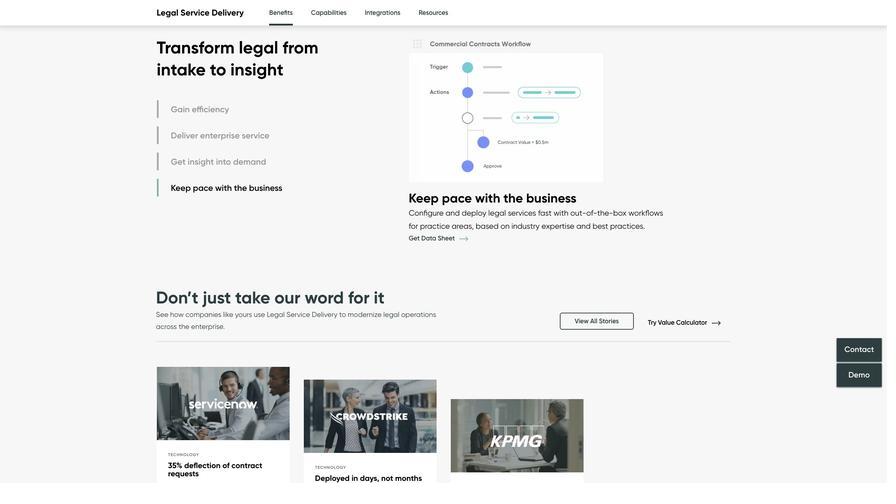 Task type: locate. For each thing, give the bounding box(es) containing it.
to down transform
[[210, 59, 226, 80]]

integrations
[[365, 9, 400, 17]]

to
[[210, 59, 226, 80], [339, 310, 346, 319]]

the down "demand"
[[234, 183, 247, 193]]

pace up deploy
[[442, 190, 472, 206]]

get inside "link"
[[171, 156, 186, 167]]

data
[[421, 234, 436, 242]]

service up transform
[[181, 8, 210, 18]]

view all stories link
[[560, 313, 634, 330]]

1 horizontal spatial insight
[[230, 59, 283, 80]]

the inside keep pace with the business configure and deploy legal services fast with out-of-the-box workflows for practice areas, based on industry expertise and best practices.
[[504, 190, 523, 206]]

our
[[275, 287, 300, 308]]

1 horizontal spatial keep
[[409, 190, 439, 206]]

1 horizontal spatial for
[[409, 221, 418, 231]]

0 horizontal spatial for
[[348, 287, 370, 308]]

gain efficiency link
[[157, 100, 284, 118]]

pace for keep pace with the business
[[193, 183, 213, 193]]

0 vertical spatial for
[[409, 221, 418, 231]]

with
[[215, 183, 232, 193], [475, 190, 500, 206], [554, 208, 569, 217]]

0 horizontal spatial pace
[[193, 183, 213, 193]]

for
[[409, 221, 418, 231], [348, 287, 370, 308]]

1 horizontal spatial legal
[[383, 310, 400, 319]]

1 vertical spatial legal
[[267, 310, 285, 319]]

of-
[[586, 208, 597, 217]]

to left modernize
[[339, 310, 346, 319]]

get down the deliver
[[171, 156, 186, 167]]

keep inside keep pace with the business configure and deploy legal services fast with out-of-the-box workflows for practice areas, based on industry expertise and best practices.
[[409, 190, 439, 206]]

delivery inside don't just take our word for it see how companies like yours use legal service delivery to modernize legal operations across the enterprise.
[[312, 310, 338, 319]]

enterprise
[[200, 130, 240, 141]]

pace for keep pace with the business configure and deploy legal services fast with out-of-the-box workflows for practice areas, based on industry expertise and best practices.
[[442, 190, 472, 206]]

1 horizontal spatial get
[[409, 234, 420, 242]]

1 horizontal spatial pace
[[442, 190, 472, 206]]

legal
[[239, 37, 278, 58], [488, 208, 506, 217], [383, 310, 400, 319]]

deliver enterprise service link
[[157, 127, 284, 144]]

for down the configure
[[409, 221, 418, 231]]

the down how
[[179, 322, 189, 331]]

legal inside don't just take our word for it see how companies like yours use legal service delivery to modernize legal operations across the enterprise.
[[267, 310, 285, 319]]

see
[[156, 310, 168, 319]]

with inside 'link'
[[215, 183, 232, 193]]

areas,
[[452, 221, 474, 231]]

how
[[170, 310, 184, 319]]

legal inside keep pace with the business configure and deploy legal services fast with out-of-the-box workflows for practice areas, based on industry expertise and best practices.
[[488, 208, 506, 217]]

the up services
[[504, 190, 523, 206]]

business inside 'link'
[[249, 183, 282, 193]]

1 horizontal spatial business
[[526, 190, 577, 206]]

with up deploy
[[475, 190, 500, 206]]

like
[[223, 310, 233, 319]]

modernize
[[348, 310, 382, 319]]

0 horizontal spatial insight
[[188, 156, 214, 167]]

1 vertical spatial for
[[348, 287, 370, 308]]

deliver
[[171, 130, 198, 141]]

pace
[[193, 183, 213, 193], [442, 190, 472, 206]]

1 horizontal spatial service
[[287, 310, 310, 319]]

0 horizontal spatial and
[[446, 208, 460, 217]]

0 horizontal spatial to
[[210, 59, 226, 80]]

the for keep pace with the business
[[234, 183, 247, 193]]

sheet
[[438, 234, 455, 242]]

deploy
[[462, 208, 486, 217]]

keep inside 'link'
[[171, 183, 191, 193]]

2 vertical spatial legal
[[383, 310, 400, 319]]

0 horizontal spatial service
[[181, 8, 210, 18]]

with for keep pace with the business
[[215, 183, 232, 193]]

deflection
[[184, 461, 221, 470]]

efficiency
[[192, 104, 229, 114]]

business down "demand"
[[249, 183, 282, 193]]

just
[[203, 287, 231, 308]]

industry-specific workflows for legal departments image
[[409, 28, 672, 190]]

integrations link
[[365, 0, 400, 26]]

get left data
[[409, 234, 420, 242]]

and
[[446, 208, 460, 217], [576, 221, 591, 231]]

with for keep pace with the business configure and deploy legal services fast with out-of-the-box workflows for practice areas, based on industry expertise and best practices.
[[475, 190, 500, 206]]

0 vertical spatial delivery
[[212, 8, 244, 18]]

with up the expertise
[[554, 208, 569, 217]]

all
[[590, 317, 597, 325]]

and down out-
[[576, 221, 591, 231]]

legal
[[157, 8, 178, 18], [267, 310, 285, 319]]

the
[[234, 183, 247, 193], [504, 190, 523, 206], [179, 322, 189, 331]]

view all stories
[[575, 317, 619, 325]]

the inside keep pace with the business 'link'
[[234, 183, 247, 193]]

kpmg transforms legal processes with prebuilt workflows image
[[451, 399, 584, 474]]

operations
[[401, 310, 436, 319]]

2 horizontal spatial the
[[504, 190, 523, 206]]

1 vertical spatial insight
[[188, 156, 214, 167]]

1 vertical spatial get
[[409, 234, 420, 242]]

business
[[249, 183, 282, 193], [526, 190, 577, 206]]

35% deflection of contract requests
[[168, 461, 262, 479]]

business inside keep pace with the business configure and deploy legal services fast with out-of-the-box workflows for practice areas, based on industry expertise and best practices.
[[526, 190, 577, 206]]

1 vertical spatial legal
[[488, 208, 506, 217]]

insight
[[230, 59, 283, 80], [188, 156, 214, 167]]

business up "fast"
[[526, 190, 577, 206]]

1 vertical spatial to
[[339, 310, 346, 319]]

service
[[181, 8, 210, 18], [287, 310, 310, 319]]

service down the our
[[287, 310, 310, 319]]

get
[[171, 156, 186, 167], [409, 234, 420, 242]]

1 horizontal spatial and
[[576, 221, 591, 231]]

0 horizontal spatial keep
[[171, 183, 191, 193]]

gain efficiency
[[171, 104, 229, 114]]

to inside transform legal from intake to insight
[[210, 59, 226, 80]]

1 vertical spatial service
[[287, 310, 310, 319]]

get insight into demand
[[171, 156, 266, 167]]

0 vertical spatial legal
[[157, 8, 178, 18]]

legal inside transform legal from intake to insight
[[239, 37, 278, 58]]

1 vertical spatial delivery
[[312, 310, 338, 319]]

1 horizontal spatial the
[[234, 183, 247, 193]]

pace inside keep pace with the business configure and deploy legal services fast with out-of-the-box workflows for practice areas, based on industry expertise and best practices.
[[442, 190, 472, 206]]

0 vertical spatial insight
[[230, 59, 283, 80]]

try value calculator
[[648, 319, 709, 327]]

don't
[[156, 287, 198, 308]]

0 vertical spatial to
[[210, 59, 226, 80]]

0 vertical spatial legal
[[239, 37, 278, 58]]

2 horizontal spatial legal
[[488, 208, 506, 217]]

requests
[[168, 469, 199, 479]]

0 horizontal spatial with
[[215, 183, 232, 193]]

delivery
[[212, 8, 244, 18], [312, 310, 338, 319]]

from
[[283, 37, 319, 58]]

0 horizontal spatial the
[[179, 322, 189, 331]]

1 horizontal spatial legal
[[267, 310, 285, 319]]

1 horizontal spatial to
[[339, 310, 346, 319]]

1 horizontal spatial delivery
[[312, 310, 338, 319]]

for up modernize
[[348, 287, 370, 308]]

pace down get insight into demand
[[193, 183, 213, 193]]

try
[[648, 319, 657, 327]]

with down into
[[215, 183, 232, 193]]

contact
[[845, 345, 874, 354]]

transform legal from intake to insight
[[157, 37, 319, 80]]

service
[[242, 130, 270, 141]]

service inside don't just take our word for it see how companies like yours use legal service delivery to modernize legal operations across the enterprise.
[[287, 310, 310, 319]]

keep
[[171, 183, 191, 193], [409, 190, 439, 206]]

0 horizontal spatial legal
[[157, 8, 178, 18]]

35%
[[168, 461, 182, 470]]

get data sheet link
[[409, 234, 479, 242]]

demand
[[233, 156, 266, 167]]

contract
[[231, 461, 262, 470]]

0 vertical spatial get
[[171, 156, 186, 167]]

and up areas,
[[446, 208, 460, 217]]

pace inside 'link'
[[193, 183, 213, 193]]

1 horizontal spatial with
[[475, 190, 500, 206]]

0 horizontal spatial legal
[[239, 37, 278, 58]]

crowdstrike uses enterprise workflows for legal services image
[[304, 380, 437, 454]]

of
[[222, 461, 230, 470]]

0 horizontal spatial get
[[171, 156, 186, 167]]

0 horizontal spatial business
[[249, 183, 282, 193]]

keep pace with the business configure and deploy legal services fast with out-of-the-box workflows for practice areas, based on industry expertise and best practices.
[[409, 190, 663, 231]]

services
[[508, 208, 536, 217]]

into
[[216, 156, 231, 167]]

get data sheet
[[409, 234, 457, 242]]



Task type: describe. For each thing, give the bounding box(es) containing it.
demo link
[[837, 363, 882, 387]]

0 horizontal spatial delivery
[[212, 8, 244, 18]]

contact link
[[837, 338, 882, 362]]

workflows
[[629, 208, 663, 217]]

servicenow's now on now initiative image
[[157, 367, 290, 442]]

enterprise.
[[191, 322, 225, 331]]

the-
[[597, 208, 613, 217]]

0 vertical spatial and
[[446, 208, 460, 217]]

demo
[[849, 370, 870, 380]]

box
[[613, 208, 627, 217]]

get for get insight into demand
[[171, 156, 186, 167]]

on
[[501, 221, 510, 231]]

for inside don't just take our word for it see how companies like yours use legal service delivery to modernize legal operations across the enterprise.
[[348, 287, 370, 308]]

value
[[658, 319, 675, 327]]

configure
[[409, 208, 444, 217]]

keep for keep pace with the business
[[171, 183, 191, 193]]

based
[[476, 221, 499, 231]]

0 vertical spatial service
[[181, 8, 210, 18]]

try value calculator link
[[648, 319, 731, 327]]

to inside don't just take our word for it see how companies like yours use legal service delivery to modernize legal operations across the enterprise.
[[339, 310, 346, 319]]

benefits link
[[269, 0, 293, 28]]

calculator
[[676, 319, 707, 327]]

stories
[[599, 317, 619, 325]]

keep pace with the business
[[171, 183, 282, 193]]

benefits
[[269, 9, 293, 17]]

legal service delivery
[[157, 8, 244, 18]]

business for keep pace with the business configure and deploy legal services fast with out-of-the-box workflows for practice areas, based on industry expertise and best practices.
[[526, 190, 577, 206]]

expertise
[[542, 221, 575, 231]]

transform
[[157, 37, 235, 58]]

keep pace with the business link
[[157, 179, 284, 197]]

best
[[593, 221, 608, 231]]

keep for keep pace with the business configure and deploy legal services fast with out-of-the-box workflows for practice areas, based on industry expertise and best practices.
[[409, 190, 439, 206]]

use
[[254, 310, 265, 319]]

1 vertical spatial and
[[576, 221, 591, 231]]

the for keep pace with the business configure and deploy legal services fast with out-of-the-box workflows for practice areas, based on industry expertise and best practices.
[[504, 190, 523, 206]]

deliver enterprise service
[[171, 130, 270, 141]]

gain
[[171, 104, 190, 114]]

insight inside "link"
[[188, 156, 214, 167]]

take
[[235, 287, 270, 308]]

legal inside don't just take our word for it see how companies like yours use legal service delivery to modernize legal operations across the enterprise.
[[383, 310, 400, 319]]

resources
[[419, 9, 448, 17]]

capabilities
[[311, 9, 347, 17]]

resources link
[[419, 0, 448, 26]]

capabilities link
[[311, 0, 347, 26]]

word
[[305, 287, 344, 308]]

2 horizontal spatial with
[[554, 208, 569, 217]]

the inside don't just take our word for it see how companies like yours use legal service delivery to modernize legal operations across the enterprise.
[[179, 322, 189, 331]]

for inside keep pace with the business configure and deploy legal services fast with out-of-the-box workflows for practice areas, based on industry expertise and best practices.
[[409, 221, 418, 231]]

yours
[[235, 310, 252, 319]]

get for get data sheet
[[409, 234, 420, 242]]

out-
[[570, 208, 586, 217]]

insight inside transform legal from intake to insight
[[230, 59, 283, 80]]

industry
[[512, 221, 540, 231]]

get insight into demand link
[[157, 153, 284, 170]]

across
[[156, 322, 177, 331]]

it
[[374, 287, 385, 308]]

don't just take our word for it see how companies like yours use legal service delivery to modernize legal operations across the enterprise.
[[156, 287, 436, 331]]

practice
[[420, 221, 450, 231]]

companies
[[186, 310, 221, 319]]

practices.
[[610, 221, 645, 231]]

view
[[575, 317, 589, 325]]

fast
[[538, 208, 552, 217]]

business for keep pace with the business
[[249, 183, 282, 193]]

intake
[[157, 59, 206, 80]]



Task type: vqa. For each thing, say whether or not it's contained in the screenshot.
the "quickly,"
no



